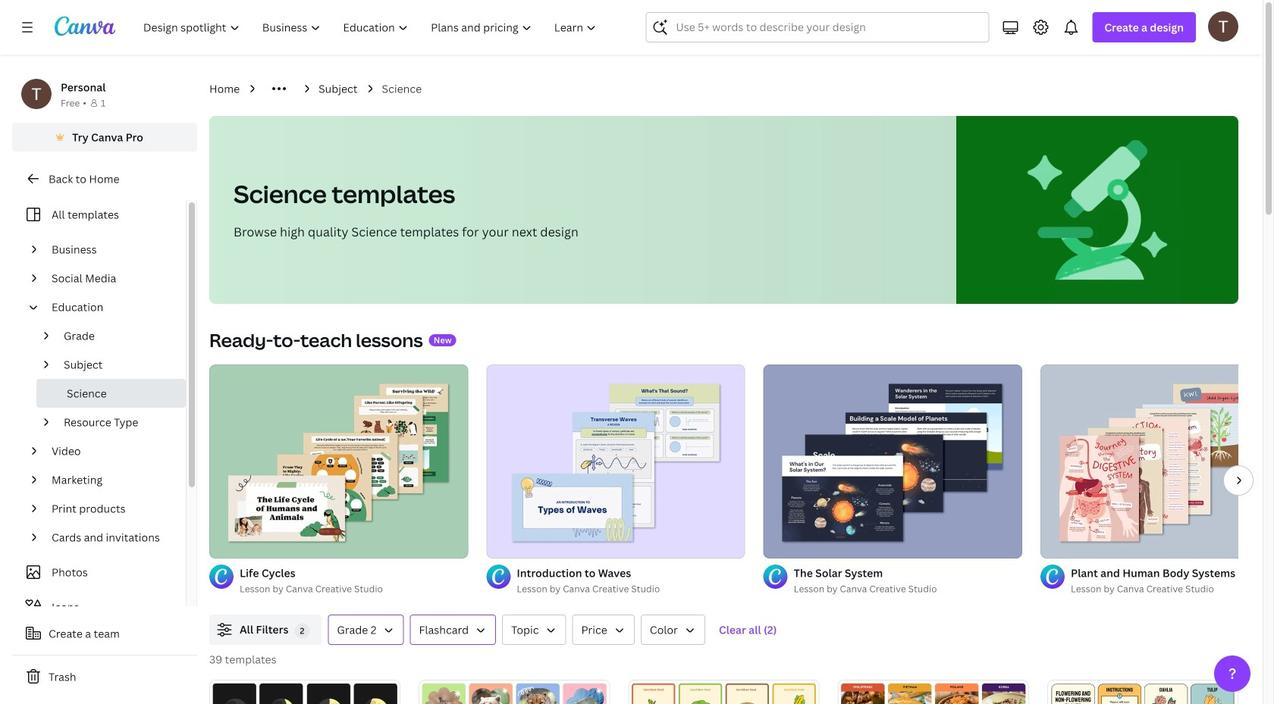 Task type: describe. For each thing, give the bounding box(es) containing it.
flowering and non-flowering plants flashcard in blue yellow simple outlined style image
[[1047, 681, 1239, 705]]

introduction to waves image
[[486, 365, 745, 559]]

plant and human body systems image
[[1041, 365, 1274, 559]]

life cycles image
[[209, 365, 468, 559]]

terry turtle image
[[1208, 11, 1239, 42]]

colorful lined illustration food flashcard image
[[628, 681, 820, 705]]

2 filter options selected element
[[295, 624, 310, 639]]

Search search field
[[676, 13, 980, 42]]

top level navigation element
[[134, 12, 609, 42]]

black and yellow flat graphic science flashcard image
[[209, 681, 401, 705]]



Task type: vqa. For each thing, say whether or not it's contained in the screenshot.
JACOB SIMON icon
no



Task type: locate. For each thing, give the bounding box(es) containing it.
the solar system image
[[764, 365, 1023, 559]]

None search field
[[646, 12, 989, 42]]

bright colorful simple photographic food flashcard image
[[838, 681, 1029, 705]]

pastel simple photographic animal flashcard image
[[419, 681, 610, 705]]



